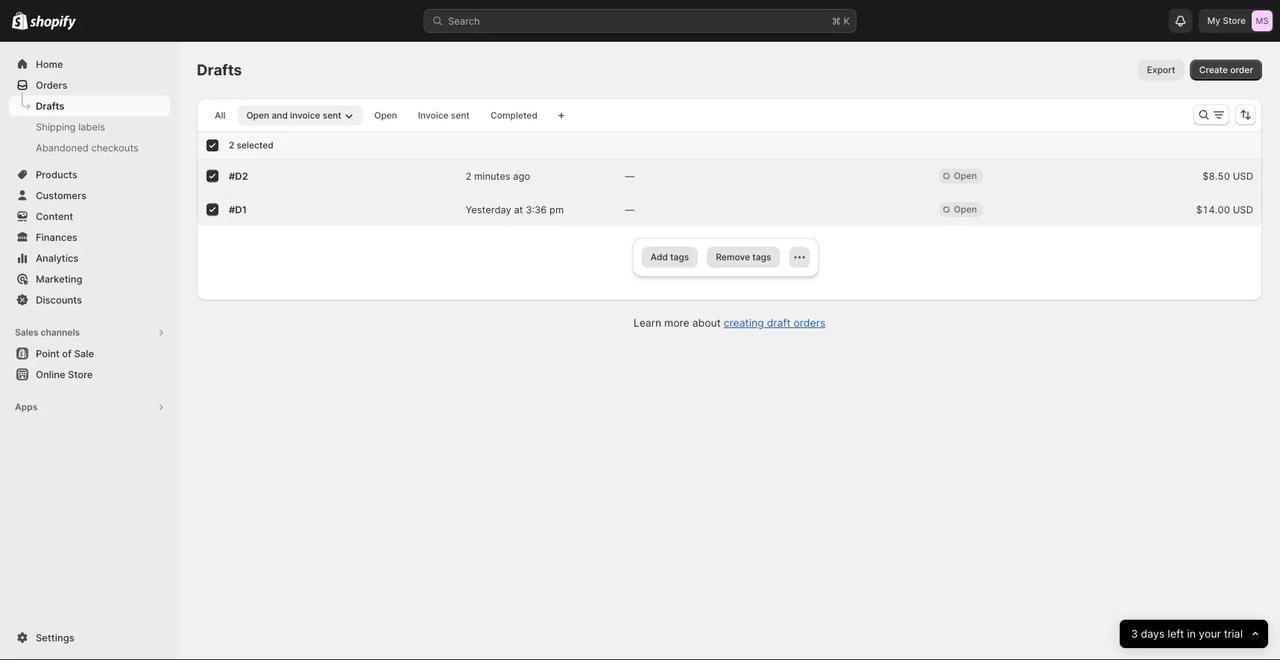 Task type: vqa. For each thing, say whether or not it's contained in the screenshot.
first First from the bottom
no



Task type: describe. For each thing, give the bounding box(es) containing it.
drafts link
[[9, 95, 170, 116]]

discounts
[[36, 294, 82, 305]]

abandoned
[[36, 142, 89, 153]]

abandoned checkouts
[[36, 142, 139, 153]]

⌘
[[832, 15, 841, 26]]

usd for $14.00 usd
[[1233, 204, 1254, 215]]

left
[[1168, 628, 1184, 640]]

invoice sent
[[418, 110, 470, 121]]

online store button
[[0, 364, 179, 385]]

completed link
[[482, 105, 547, 126]]

online store
[[36, 368, 93, 380]]

#d1
[[229, 204, 247, 215]]

usd for $8.50 usd
[[1233, 170, 1254, 182]]

analytics
[[36, 252, 79, 264]]

open and invoice sent button
[[237, 105, 362, 126]]

content link
[[9, 206, 170, 227]]

sales channels button
[[9, 322, 170, 343]]

settings
[[36, 632, 74, 643]]

⌘ k
[[832, 15, 850, 26]]

labels
[[78, 121, 105, 132]]

$8.50
[[1203, 170, 1231, 182]]

#d1 link
[[229, 204, 247, 215]]

3:36 pm
[[526, 204, 564, 215]]

learn
[[634, 317, 662, 329]]

export button
[[1139, 60, 1185, 81]]

creating
[[724, 317, 764, 329]]

finances link
[[9, 227, 170, 248]]

shipping labels link
[[9, 116, 170, 137]]

completed
[[491, 110, 538, 121]]

online
[[36, 368, 65, 380]]

#d2
[[229, 170, 248, 182]]

shipping labels
[[36, 121, 105, 132]]

0 horizontal spatial shopify image
[[12, 12, 28, 30]]

home link
[[9, 54, 170, 75]]

orders
[[794, 317, 826, 329]]

1 horizontal spatial shopify image
[[30, 15, 76, 30]]

marketing
[[36, 273, 82, 285]]

$8.50 usd
[[1203, 170, 1254, 182]]

invoice
[[418, 110, 449, 121]]

k
[[844, 15, 850, 26]]

invoice
[[290, 110, 320, 121]]

open inside dropdown button
[[246, 110, 269, 121]]

discounts link
[[9, 289, 170, 310]]

about
[[693, 317, 721, 329]]

2 selected
[[229, 140, 274, 151]]

sent inside dropdown button
[[323, 110, 342, 121]]

invoice sent link
[[409, 105, 479, 126]]

channels
[[41, 327, 80, 338]]

sales channels
[[15, 327, 80, 338]]

draft
[[767, 317, 791, 329]]

learn more about creating draft orders
[[634, 317, 826, 329]]

3 days left in your trial button
[[1120, 620, 1269, 648]]

3 days left in your trial
[[1131, 628, 1243, 640]]

point
[[36, 348, 60, 359]]

in
[[1187, 628, 1196, 640]]

abandoned checkouts link
[[9, 137, 170, 158]]

tags for remove tags
[[753, 252, 771, 263]]

create order
[[1200, 65, 1254, 75]]

trial
[[1224, 628, 1243, 640]]

orders
[[36, 79, 67, 91]]

add
[[651, 252, 668, 263]]

sale
[[74, 348, 94, 359]]

add tags
[[651, 252, 689, 263]]

sent inside "link"
[[451, 110, 470, 121]]

open link
[[365, 105, 406, 126]]

more
[[665, 317, 690, 329]]

online store link
[[9, 364, 170, 385]]

finances
[[36, 231, 77, 243]]

apps button
[[9, 397, 170, 418]]



Task type: locate. For each thing, give the bounding box(es) containing it.
0 horizontal spatial drafts
[[36, 100, 64, 111]]

usd right $14.00
[[1233, 204, 1254, 215]]

1 sent from the left
[[323, 110, 342, 121]]

store
[[1223, 15, 1246, 26], [68, 368, 93, 380]]

3
[[1131, 628, 1138, 640]]

0 vertical spatial drafts
[[197, 61, 242, 79]]

store inside 'link'
[[68, 368, 93, 380]]

1 horizontal spatial drafts
[[197, 61, 242, 79]]

sales
[[15, 327, 38, 338]]

customers
[[36, 189, 86, 201]]

shipping
[[36, 121, 76, 132]]

at
[[514, 204, 523, 215]]

your
[[1199, 628, 1221, 640]]

2 usd from the top
[[1233, 204, 1254, 215]]

usd right $8.50
[[1233, 170, 1254, 182]]

1 horizontal spatial 2
[[466, 170, 472, 182]]

1 — from the top
[[625, 170, 635, 182]]

create
[[1200, 65, 1228, 75]]

tags
[[671, 252, 689, 263], [753, 252, 771, 263]]

minutes
[[474, 170, 511, 182]]

search
[[448, 15, 480, 26]]

my store image
[[1252, 10, 1273, 31]]

2
[[229, 140, 234, 151], [466, 170, 472, 182]]

products
[[36, 169, 77, 180]]

drafts
[[197, 61, 242, 79], [36, 100, 64, 111]]

2 sent from the left
[[451, 110, 470, 121]]

— for ago
[[625, 170, 635, 182]]

of
[[62, 348, 72, 359]]

my
[[1208, 15, 1221, 26]]

2 left minutes
[[466, 170, 472, 182]]

1 horizontal spatial tags
[[753, 252, 771, 263]]

shopify image
[[12, 12, 28, 30], [30, 15, 76, 30]]

usd
[[1233, 170, 1254, 182], [1233, 204, 1254, 215]]

tab list
[[203, 104, 550, 126]]

all
[[215, 110, 226, 121]]

2 for 2 selected
[[229, 140, 234, 151]]

2 left selected at the top
[[229, 140, 234, 151]]

1 horizontal spatial sent
[[451, 110, 470, 121]]

tags right add
[[671, 252, 689, 263]]

content
[[36, 210, 73, 222]]

sent right invoice
[[451, 110, 470, 121]]

order
[[1231, 65, 1254, 75]]

drafts down orders
[[36, 100, 64, 111]]

2 minutes ago
[[466, 170, 530, 182]]

1 vertical spatial usd
[[1233, 204, 1254, 215]]

2 — from the top
[[625, 204, 635, 215]]

remove tags
[[716, 252, 771, 263]]

customers link
[[9, 185, 170, 206]]

0 vertical spatial store
[[1223, 15, 1246, 26]]

checkouts
[[91, 142, 139, 153]]

store down sale
[[68, 368, 93, 380]]

create order link
[[1191, 60, 1263, 81]]

1 tags from the left
[[671, 252, 689, 263]]

my store
[[1208, 15, 1246, 26]]

analytics link
[[9, 248, 170, 268]]

creating draft orders link
[[724, 317, 826, 329]]

selected
[[237, 140, 274, 151]]

1 vertical spatial 2
[[466, 170, 472, 182]]

all link
[[206, 105, 234, 126]]

—
[[625, 170, 635, 182], [625, 204, 635, 215]]

add tags button
[[642, 247, 698, 268]]

#d2 link
[[229, 170, 248, 182]]

and
[[272, 110, 288, 121]]

remove tags button
[[707, 247, 780, 268]]

0 horizontal spatial store
[[68, 368, 93, 380]]

drafts up all
[[197, 61, 242, 79]]

yesterday at 3:36 pm
[[466, 204, 564, 215]]

store for my store
[[1223, 15, 1246, 26]]

tags right remove
[[753, 252, 771, 263]]

0 horizontal spatial tags
[[671, 252, 689, 263]]

marketing link
[[9, 268, 170, 289]]

store right my on the right
[[1223, 15, 1246, 26]]

1 usd from the top
[[1233, 170, 1254, 182]]

open and invoice sent
[[246, 110, 342, 121]]

products link
[[9, 164, 170, 185]]

0 vertical spatial —
[[625, 170, 635, 182]]

home
[[36, 58, 63, 70]]

1 vertical spatial store
[[68, 368, 93, 380]]

orders link
[[9, 75, 170, 95]]

point of sale button
[[0, 343, 179, 364]]

2 for 2 minutes ago
[[466, 170, 472, 182]]

1 vertical spatial —
[[625, 204, 635, 215]]

1 horizontal spatial store
[[1223, 15, 1246, 26]]

0 vertical spatial usd
[[1233, 170, 1254, 182]]

0 vertical spatial 2
[[229, 140, 234, 151]]

0 horizontal spatial sent
[[323, 110, 342, 121]]

tab list containing all
[[203, 104, 550, 126]]

point of sale link
[[9, 343, 170, 364]]

point of sale
[[36, 348, 94, 359]]

open
[[246, 110, 269, 121], [374, 110, 397, 121], [954, 170, 977, 181], [954, 204, 977, 215]]

settings link
[[9, 627, 170, 648]]

tags for add tags
[[671, 252, 689, 263]]

2 tags from the left
[[753, 252, 771, 263]]

days
[[1141, 628, 1165, 640]]

apps
[[15, 402, 37, 412]]

yesterday
[[466, 204, 511, 215]]

remove
[[716, 252, 750, 263]]

1 vertical spatial drafts
[[36, 100, 64, 111]]

0 horizontal spatial 2
[[229, 140, 234, 151]]

sent right 'invoice'
[[323, 110, 342, 121]]

store for online store
[[68, 368, 93, 380]]

ago
[[513, 170, 530, 182]]

$14.00 usd
[[1197, 204, 1254, 215]]

— for 3:36 pm
[[625, 204, 635, 215]]

$14.00
[[1197, 204, 1231, 215]]



